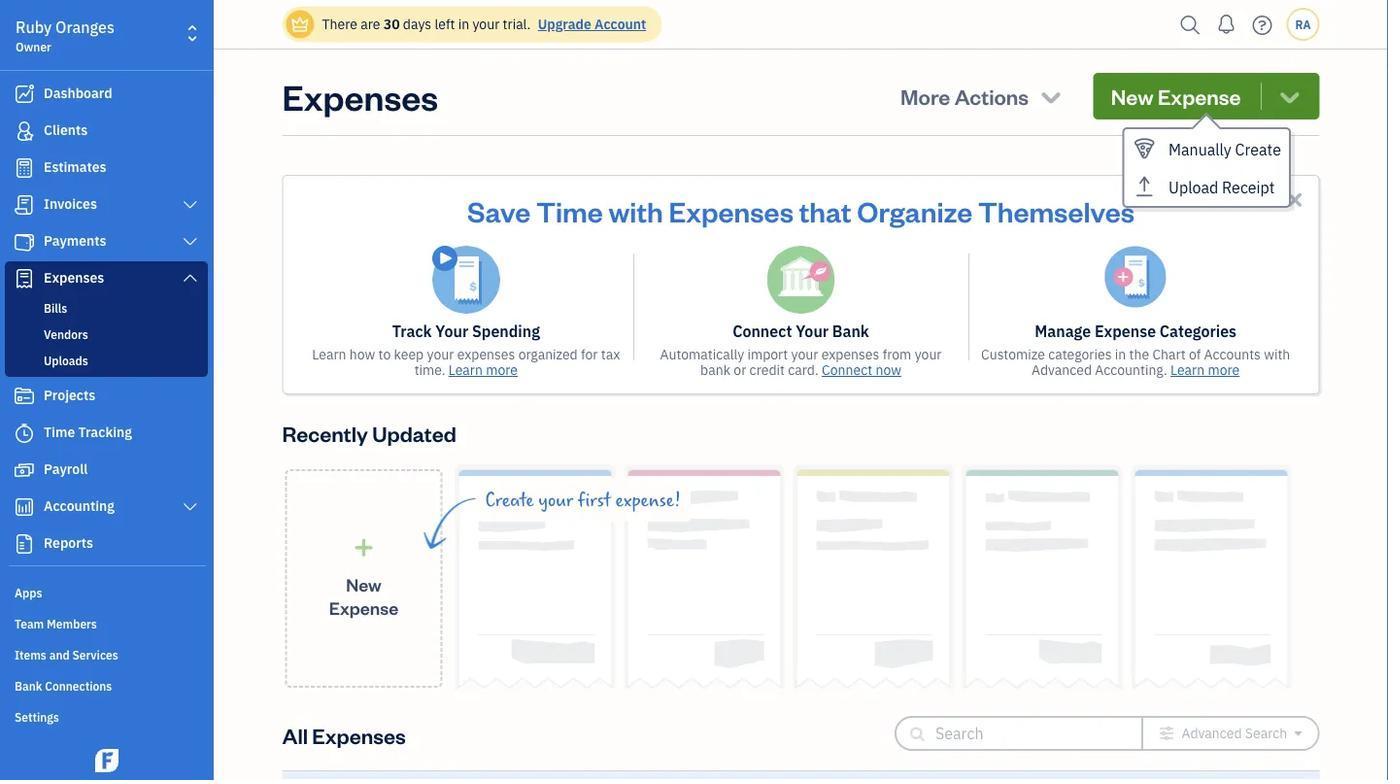 Task type: vqa. For each thing, say whether or not it's contained in the screenshot.
There
yes



Task type: describe. For each thing, give the bounding box(es) containing it.
estimates link
[[5, 151, 208, 186]]

apps
[[15, 585, 42, 601]]

reports
[[44, 534, 93, 552]]

accounting.
[[1096, 361, 1168, 379]]

keep
[[394, 345, 424, 363]]

chart image
[[13, 498, 36, 517]]

categories
[[1049, 345, 1112, 363]]

upload
[[1169, 177, 1219, 198]]

create your first expense!
[[485, 490, 681, 511]]

account
[[595, 15, 647, 33]]

bills
[[44, 300, 67, 316]]

updated
[[372, 419, 457, 447]]

owner
[[16, 39, 51, 54]]

30
[[384, 15, 400, 33]]

settings
[[15, 709, 59, 725]]

connect for connect your bank
[[733, 321, 792, 342]]

import
[[748, 345, 788, 363]]

track your spending image
[[432, 246, 500, 314]]

there
[[322, 15, 358, 33]]

connections
[[45, 678, 112, 694]]

manually
[[1169, 139, 1232, 159]]

accounting
[[44, 497, 115, 515]]

items and services
[[15, 647, 118, 663]]

more
[[901, 82, 951, 110]]

expenses inside learn how to keep your expenses organized for tax time.
[[457, 345, 515, 363]]

0 vertical spatial bank
[[833, 321, 870, 342]]

days
[[403, 15, 432, 33]]

dashboard image
[[13, 85, 36, 104]]

card.
[[788, 361, 819, 379]]

payment image
[[13, 232, 36, 252]]

that
[[800, 192, 852, 229]]

bank inside bank connections link
[[15, 678, 42, 694]]

chevron large down image for payments
[[181, 234, 199, 250]]

your down connect your bank
[[792, 345, 819, 363]]

themselves
[[979, 192, 1135, 229]]

chevron large down image for invoices
[[181, 197, 199, 213]]

more for spending
[[486, 361, 518, 379]]

ruby oranges owner
[[16, 17, 115, 54]]

connect your bank image
[[767, 246, 835, 314]]

your left the trial.
[[473, 15, 500, 33]]

learn how to keep your expenses organized for tax time.
[[312, 345, 620, 379]]

learn more for categories
[[1171, 361, 1240, 379]]

estimate image
[[13, 158, 36, 178]]

expenses inside expenses 'link'
[[44, 269, 104, 287]]

connect your bank
[[733, 321, 870, 342]]

learn more for spending
[[449, 361, 518, 379]]

apps link
[[5, 577, 208, 606]]

chevrondown image for new expense
[[1277, 83, 1304, 110]]

how
[[350, 345, 375, 363]]

go to help image
[[1247, 10, 1278, 39]]

services
[[72, 647, 118, 663]]

your for track
[[436, 321, 469, 342]]

estimates
[[44, 158, 106, 176]]

create inside manually create button
[[1236, 139, 1282, 159]]

upgrade
[[538, 15, 592, 33]]

payments link
[[5, 225, 208, 259]]

items and services link
[[5, 639, 208, 669]]

track
[[392, 321, 432, 342]]

expenses down are
[[282, 73, 438, 119]]

your left first
[[539, 490, 573, 511]]

trial.
[[503, 15, 531, 33]]

time.
[[415, 361, 446, 379]]

manage expense categories
[[1035, 321, 1237, 342]]

new expense button
[[1094, 73, 1320, 120]]

manage
[[1035, 321, 1092, 342]]

from
[[883, 345, 912, 363]]

chevron large down image for expenses
[[181, 270, 199, 286]]

project image
[[13, 387, 36, 406]]

time inside main element
[[44, 423, 75, 441]]

chevron large down image for accounting
[[181, 500, 199, 515]]

uploads
[[44, 353, 88, 368]]

expense inside button
[[1158, 82, 1242, 110]]

recently
[[282, 419, 368, 447]]

expenses inside automatically import your expenses from your bank or credit card.
[[822, 345, 880, 363]]

team
[[15, 616, 44, 632]]

all
[[282, 722, 308, 749]]

customize
[[982, 345, 1046, 363]]

your inside learn how to keep your expenses organized for tax time.
[[427, 345, 454, 363]]

report image
[[13, 535, 36, 554]]

new expense inside 'link'
[[329, 573, 399, 619]]

new inside new expense
[[346, 573, 382, 596]]

Search text field
[[936, 718, 1111, 749]]

time tracking link
[[5, 416, 208, 451]]

expense image
[[13, 269, 36, 289]]

invoices link
[[5, 188, 208, 223]]

expense for plus icon
[[329, 596, 399, 619]]

0 horizontal spatial with
[[609, 192, 663, 229]]

tracking
[[78, 423, 132, 441]]

clients
[[44, 121, 88, 139]]

bills link
[[9, 296, 204, 320]]

notifications image
[[1211, 5, 1243, 44]]

projects
[[44, 386, 95, 404]]

for
[[581, 345, 598, 363]]

all expenses
[[282, 722, 406, 749]]

now
[[876, 361, 902, 379]]

spending
[[472, 321, 540, 342]]

learn for track your spending
[[449, 361, 483, 379]]

of
[[1189, 345, 1201, 363]]

manually create
[[1169, 139, 1282, 159]]

money image
[[13, 461, 36, 480]]

bank
[[701, 361, 731, 379]]

freshbooks image
[[91, 749, 122, 773]]



Task type: locate. For each thing, give the bounding box(es) containing it.
clients link
[[5, 114, 208, 149]]

learn down categories
[[1171, 361, 1205, 379]]

2 horizontal spatial learn
[[1171, 361, 1205, 379]]

2 chevron large down image from the top
[[181, 270, 199, 286]]

expenses down spending
[[457, 345, 515, 363]]

chevrondown image inside new expense button
[[1277, 83, 1304, 110]]

learn left how
[[312, 345, 346, 363]]

in left the the
[[1115, 345, 1127, 363]]

expense up manually create button
[[1158, 82, 1242, 110]]

new expense link
[[285, 469, 443, 688]]

bank
[[833, 321, 870, 342], [15, 678, 42, 694]]

chevron large down image up payments 'link'
[[181, 197, 199, 213]]

create up receipt
[[1236, 139, 1282, 159]]

organize
[[857, 192, 973, 229]]

1 chevron large down image from the top
[[181, 197, 199, 213]]

left
[[435, 15, 455, 33]]

expenses right all
[[312, 722, 406, 749]]

create left first
[[485, 490, 534, 511]]

0 vertical spatial with
[[609, 192, 663, 229]]

0 horizontal spatial learn
[[312, 345, 346, 363]]

more down spending
[[486, 361, 518, 379]]

1 vertical spatial new
[[346, 573, 382, 596]]

your for connect
[[796, 321, 829, 342]]

0 horizontal spatial new expense
[[329, 573, 399, 619]]

1 horizontal spatial chevrondown image
[[1277, 83, 1304, 110]]

plus image
[[353, 538, 375, 558]]

1 horizontal spatial bank
[[833, 321, 870, 342]]

1 vertical spatial in
[[1115, 345, 1127, 363]]

more actions
[[901, 82, 1029, 110]]

chevron large down image up expenses 'link'
[[181, 234, 199, 250]]

1 more from the left
[[486, 361, 518, 379]]

in inside "customize categories in the chart of accounts with advanced accounting."
[[1115, 345, 1127, 363]]

1 horizontal spatial new expense
[[1112, 82, 1242, 110]]

learn more down categories
[[1171, 361, 1240, 379]]

chevron large down image inside expenses 'link'
[[181, 270, 199, 286]]

0 vertical spatial chevron large down image
[[181, 234, 199, 250]]

invoice image
[[13, 195, 36, 215]]

2 vertical spatial expense
[[329, 596, 399, 619]]

with
[[609, 192, 663, 229], [1265, 345, 1291, 363]]

chevron large down image
[[181, 197, 199, 213], [181, 500, 199, 515]]

time tracking
[[44, 423, 132, 441]]

learn more
[[449, 361, 518, 379], [1171, 361, 1240, 379]]

expense for manage expense categories image
[[1095, 321, 1157, 342]]

chevron large down image inside invoices link
[[181, 197, 199, 213]]

1 learn more from the left
[[449, 361, 518, 379]]

automatically
[[660, 345, 745, 363]]

2 chevrondown image from the left
[[1277, 83, 1304, 110]]

automatically import your expenses from your bank or credit card.
[[660, 345, 942, 379]]

recently updated
[[282, 419, 457, 447]]

ruby
[[16, 17, 52, 37]]

0 vertical spatial create
[[1236, 139, 1282, 159]]

organized
[[519, 345, 578, 363]]

expenses
[[457, 345, 515, 363], [822, 345, 880, 363]]

connect now
[[822, 361, 902, 379]]

chevron large down image up bills link
[[181, 270, 199, 286]]

actions
[[955, 82, 1029, 110]]

1 horizontal spatial connect
[[822, 361, 873, 379]]

accounting link
[[5, 490, 208, 525]]

chevron large down image
[[181, 234, 199, 250], [181, 270, 199, 286]]

0 horizontal spatial connect
[[733, 321, 792, 342]]

time right save
[[537, 192, 603, 229]]

1 horizontal spatial new
[[1112, 82, 1154, 110]]

save time with expenses that organize themselves
[[467, 192, 1135, 229]]

connect left now
[[822, 361, 873, 379]]

new expense up manually on the top right of page
[[1112, 82, 1242, 110]]

learn more down track your spending
[[449, 361, 518, 379]]

0 vertical spatial in
[[458, 15, 470, 33]]

members
[[47, 616, 97, 632]]

2 learn more from the left
[[1171, 361, 1240, 379]]

advanced
[[1032, 361, 1092, 379]]

dashboard link
[[5, 77, 208, 112]]

the
[[1130, 345, 1150, 363]]

chart
[[1153, 345, 1186, 363]]

payments
[[44, 232, 106, 250]]

team members link
[[5, 608, 208, 638]]

0 horizontal spatial new
[[346, 573, 382, 596]]

0 horizontal spatial more
[[486, 361, 518, 379]]

0 horizontal spatial create
[[485, 490, 534, 511]]

1 vertical spatial bank
[[15, 678, 42, 694]]

1 vertical spatial connect
[[822, 361, 873, 379]]

1 horizontal spatial time
[[537, 192, 603, 229]]

1 horizontal spatial in
[[1115, 345, 1127, 363]]

connect for connect now
[[822, 361, 873, 379]]

learn
[[312, 345, 346, 363], [449, 361, 483, 379], [1171, 361, 1205, 379]]

1 horizontal spatial expense
[[1095, 321, 1157, 342]]

1 horizontal spatial learn more
[[1171, 361, 1240, 379]]

0 horizontal spatial chevrondown image
[[1038, 83, 1065, 110]]

reports link
[[5, 527, 208, 562]]

0 horizontal spatial expense
[[329, 596, 399, 619]]

your right 'keep'
[[427, 345, 454, 363]]

settings link
[[5, 702, 208, 731]]

0 vertical spatial chevron large down image
[[181, 197, 199, 213]]

save
[[467, 192, 531, 229]]

ra
[[1296, 17, 1312, 32]]

your up learn how to keep your expenses organized for tax time.
[[436, 321, 469, 342]]

client image
[[13, 121, 36, 141]]

2 more from the left
[[1209, 361, 1240, 379]]

new inside button
[[1112, 82, 1154, 110]]

chevron large down image inside payments 'link'
[[181, 234, 199, 250]]

main element
[[0, 0, 262, 780]]

new expense button
[[1094, 73, 1320, 120]]

your right from
[[915, 345, 942, 363]]

expense down plus icon
[[329, 596, 399, 619]]

0 horizontal spatial bank
[[15, 678, 42, 694]]

1 vertical spatial with
[[1265, 345, 1291, 363]]

vendors link
[[9, 323, 204, 346]]

1 vertical spatial chevron large down image
[[181, 270, 199, 286]]

new
[[1112, 82, 1154, 110], [346, 573, 382, 596]]

and
[[49, 647, 70, 663]]

chevrondown image down the ra
[[1277, 83, 1304, 110]]

vendors
[[44, 327, 88, 342]]

expenses
[[282, 73, 438, 119], [669, 192, 794, 229], [44, 269, 104, 287], [312, 722, 406, 749]]

chevrondown image
[[1038, 83, 1065, 110], [1277, 83, 1304, 110]]

new expense inside button
[[1112, 82, 1242, 110]]

tax
[[601, 345, 620, 363]]

0 vertical spatial connect
[[733, 321, 792, 342]]

chevron large down image down payroll link
[[181, 500, 199, 515]]

0 horizontal spatial your
[[436, 321, 469, 342]]

expense
[[1158, 82, 1242, 110], [1095, 321, 1157, 342], [329, 596, 399, 619]]

bank down items
[[15, 678, 42, 694]]

new expense down plus icon
[[329, 573, 399, 619]]

expense up the the
[[1095, 321, 1157, 342]]

timer image
[[13, 424, 36, 443]]

learn right time.
[[449, 361, 483, 379]]

credit
[[750, 361, 785, 379]]

1 vertical spatial create
[[485, 490, 534, 511]]

1 chevrondown image from the left
[[1038, 83, 1065, 110]]

1 horizontal spatial create
[[1236, 139, 1282, 159]]

learn for manage expense categories
[[1171, 361, 1205, 379]]

1 horizontal spatial with
[[1265, 345, 1291, 363]]

bank connections
[[15, 678, 112, 694]]

close image
[[1284, 189, 1307, 211]]

expenses left that
[[669, 192, 794, 229]]

0 vertical spatial new expense
[[1112, 82, 1242, 110]]

expense inside 'link'
[[329, 596, 399, 619]]

time right timer icon
[[44, 423, 75, 441]]

manually create button
[[1125, 129, 1290, 168]]

connect
[[733, 321, 792, 342], [822, 361, 873, 379]]

connect up import
[[733, 321, 792, 342]]

expenses up bills
[[44, 269, 104, 287]]

1 horizontal spatial your
[[796, 321, 829, 342]]

or
[[734, 361, 747, 379]]

uploads link
[[9, 349, 204, 372]]

1 vertical spatial time
[[44, 423, 75, 441]]

0 vertical spatial time
[[537, 192, 603, 229]]

chevron large down image inside the accounting link
[[181, 500, 199, 515]]

accounts
[[1205, 345, 1261, 363]]

receipt
[[1223, 177, 1276, 198]]

0 horizontal spatial learn more
[[449, 361, 518, 379]]

payroll link
[[5, 453, 208, 488]]

2 your from the left
[[796, 321, 829, 342]]

team members
[[15, 616, 97, 632]]

first
[[578, 490, 611, 511]]

0 vertical spatial new
[[1112, 82, 1154, 110]]

1 horizontal spatial learn
[[449, 361, 483, 379]]

1 expenses from the left
[[457, 345, 515, 363]]

projects link
[[5, 379, 208, 414]]

0 horizontal spatial expenses
[[457, 345, 515, 363]]

payroll
[[44, 460, 88, 478]]

learn inside learn how to keep your expenses organized for tax time.
[[312, 345, 346, 363]]

more
[[486, 361, 518, 379], [1209, 361, 1240, 379]]

more for categories
[[1209, 361, 1240, 379]]

2 chevron large down image from the top
[[181, 500, 199, 515]]

more actions button
[[883, 73, 1083, 120]]

your up automatically import your expenses from your bank or credit card.
[[796, 321, 829, 342]]

are
[[361, 15, 380, 33]]

new down plus icon
[[346, 573, 382, 596]]

0 horizontal spatial time
[[44, 423, 75, 441]]

crown image
[[290, 14, 311, 35]]

chevrondown image right actions
[[1038, 83, 1065, 110]]

1 chevron large down image from the top
[[181, 234, 199, 250]]

search image
[[1175, 10, 1207, 39]]

1 your from the left
[[436, 321, 469, 342]]

to
[[379, 345, 391, 363]]

1 vertical spatial chevron large down image
[[181, 500, 199, 515]]

track your spending
[[392, 321, 540, 342]]

categories
[[1160, 321, 1237, 342]]

dashboard
[[44, 84, 112, 102]]

with inside "customize categories in the chart of accounts with advanced accounting."
[[1265, 345, 1291, 363]]

2 expenses from the left
[[822, 345, 880, 363]]

0 vertical spatial expense
[[1158, 82, 1242, 110]]

in right "left" on the left
[[458, 15, 470, 33]]

chevrondown image inside more actions dropdown button
[[1038, 83, 1065, 110]]

upload receipt
[[1169, 177, 1276, 198]]

chevrondown image for more actions
[[1038, 83, 1065, 110]]

manage expense categories image
[[1105, 246, 1167, 308]]

items
[[15, 647, 47, 663]]

2 horizontal spatial expense
[[1158, 82, 1242, 110]]

new up manually create button
[[1112, 82, 1154, 110]]

expenses left from
[[822, 345, 880, 363]]

there are 30 days left in your trial. upgrade account
[[322, 15, 647, 33]]

bank connections link
[[5, 671, 208, 700]]

1 horizontal spatial more
[[1209, 361, 1240, 379]]

invoices
[[44, 195, 97, 213]]

bank up connect now
[[833, 321, 870, 342]]

0 horizontal spatial in
[[458, 15, 470, 33]]

1 vertical spatial expense
[[1095, 321, 1157, 342]]

more right of
[[1209, 361, 1240, 379]]

1 vertical spatial new expense
[[329, 573, 399, 619]]

1 horizontal spatial expenses
[[822, 345, 880, 363]]



